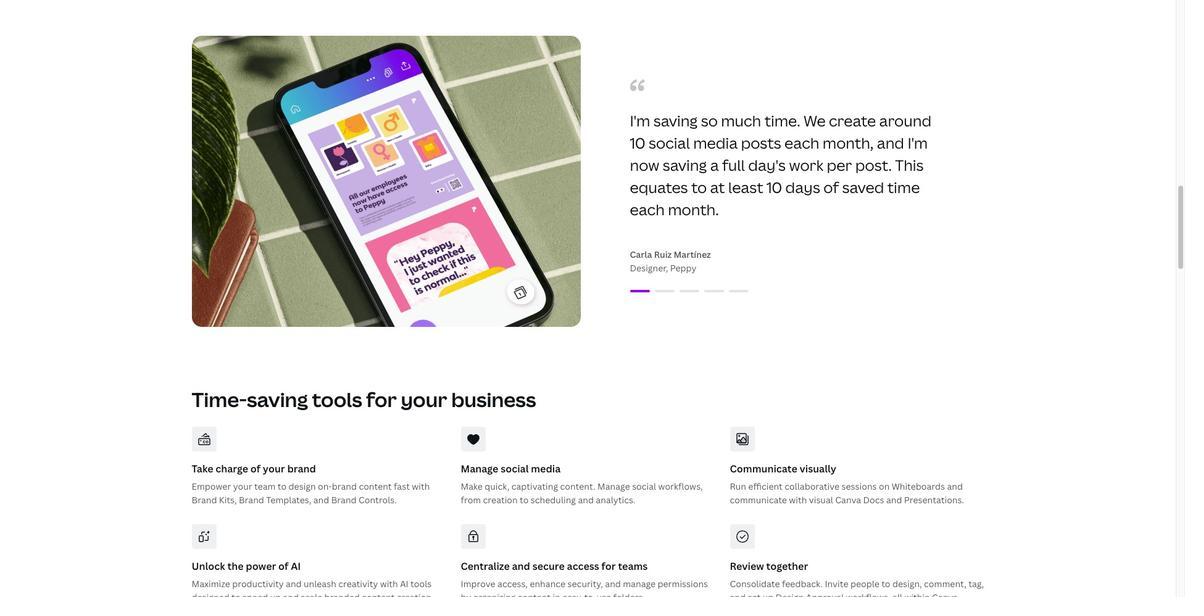 Task type: locate. For each thing, give the bounding box(es) containing it.
0 vertical spatial 10
[[630, 133, 646, 153]]

to down captivating
[[520, 495, 529, 507]]

0 horizontal spatial brand
[[192, 495, 217, 507]]

and inside 'review together consolidate feedback. invite people to design, comment, tag, and set up design approval workflows, all within canva.'
[[730, 593, 746, 598]]

1 vertical spatial manage
[[598, 481, 631, 493]]

media inside 'manage social media make quick, captivating content. manage social workflows, from creation to scheduling and analytics.'
[[531, 463, 561, 476]]

and inside i'm saving so much time. we create around 10 social media posts each month, and i'm now saving a full day's work per post. this equates to at least 10 days of saved time each month.
[[878, 133, 905, 153]]

workflows, down people
[[847, 593, 891, 598]]

of up team
[[251, 463, 261, 476]]

content inside unlock the power of ai maximize productivity and unleash creativity with ai tools designed to speed up and scale branded content creation.
[[362, 593, 395, 598]]

1 horizontal spatial up
[[763, 593, 774, 598]]

i'm up this
[[908, 133, 929, 153]]

2 vertical spatial saving
[[247, 387, 308, 413]]

up
[[270, 593, 281, 598], [763, 593, 774, 598]]

quotation mark image
[[630, 79, 645, 91]]

0 horizontal spatial with
[[380, 579, 398, 591]]

saving
[[654, 110, 698, 131], [663, 155, 707, 175], [247, 387, 308, 413]]

saving for i'm saving so much time. we create around 10 social media posts each month, and i'm now saving a full day's work per post. this equates to at least 10 days of saved time each month.
[[654, 110, 698, 131]]

by
[[461, 593, 471, 598]]

1 vertical spatial media
[[531, 463, 561, 476]]

saving for time-saving tools for your business
[[247, 387, 308, 413]]

each
[[785, 133, 820, 153], [630, 199, 665, 220]]

and down on-
[[314, 495, 329, 507]]

2 horizontal spatial your
[[401, 387, 448, 413]]

day's
[[749, 155, 786, 175]]

0 vertical spatial social
[[649, 133, 690, 153]]

from
[[461, 495, 481, 507]]

0 horizontal spatial workflows,
[[659, 481, 703, 493]]

up right set at the bottom of page
[[763, 593, 774, 598]]

1 horizontal spatial workflows,
[[847, 593, 891, 598]]

creation
[[483, 495, 518, 507]]

up inside unlock the power of ai maximize productivity and unleash creativity with ai tools designed to speed up and scale branded content creation.
[[270, 593, 281, 598]]

communicate
[[730, 463, 798, 476]]

1 vertical spatial brand
[[332, 481, 357, 493]]

with for communicate visually
[[790, 495, 808, 507]]

with inside communicate visually run efficient collaborative sessions on whiteboards and communicate with visual canva docs and presentations.
[[790, 495, 808, 507]]

1 horizontal spatial brand
[[332, 481, 357, 493]]

quick,
[[485, 481, 510, 493]]

social up quick,
[[501, 463, 529, 476]]

scheduling
[[531, 495, 576, 507]]

and down content. at bottom
[[578, 495, 594, 507]]

saved
[[843, 177, 885, 197]]

media up a
[[694, 133, 738, 153]]

2 vertical spatial of
[[279, 561, 289, 574]]

each down equates
[[630, 199, 665, 220]]

per
[[827, 155, 853, 175]]

1 horizontal spatial tools
[[411, 579, 432, 591]]

at
[[711, 177, 725, 197]]

time-saving tools for your business
[[192, 387, 536, 413]]

full
[[723, 155, 746, 175]]

1 vertical spatial social
[[501, 463, 529, 476]]

ai up creation.
[[400, 579, 409, 591]]

on-
[[318, 481, 332, 493]]

enhance
[[530, 579, 566, 591]]

10 down day's
[[767, 177, 783, 197]]

ai
[[291, 561, 301, 574], [400, 579, 409, 591]]

content
[[359, 481, 392, 493], [362, 593, 395, 598], [518, 593, 551, 598]]

power
[[246, 561, 276, 574]]

and up 'access,'
[[512, 561, 531, 574]]

2 horizontal spatial brand
[[331, 495, 357, 507]]

media up captivating
[[531, 463, 561, 476]]

to left speed on the left
[[232, 593, 241, 598]]

feedback.
[[783, 579, 823, 591]]

0 horizontal spatial manage
[[461, 463, 499, 476]]

2 horizontal spatial with
[[790, 495, 808, 507]]

content up controls.
[[359, 481, 392, 493]]

0 vertical spatial with
[[412, 481, 430, 493]]

content inside centralize and secure access for teams improve access, enhance security, and manage permissions by organizing content in easy-to-use folders.
[[518, 593, 551, 598]]

workflows, inside 'review together consolidate feedback. invite people to design, comment, tag, and set up design approval workflows, all within canva.'
[[847, 593, 891, 598]]

1 horizontal spatial i'm
[[908, 133, 929, 153]]

content down enhance
[[518, 593, 551, 598]]

2 up from the left
[[763, 593, 774, 598]]

10 up now
[[630, 133, 646, 153]]

all
[[893, 593, 903, 598]]

i'm
[[630, 110, 651, 131], [908, 133, 929, 153]]

month.
[[668, 199, 719, 220]]

up right speed on the left
[[270, 593, 281, 598]]

i'm saving so much time. we create around 10 social media posts each month, and i'm now saving a full day's work per post. this equates to at least 10 days of saved time each month.
[[630, 110, 932, 220]]

1 horizontal spatial with
[[412, 481, 430, 493]]

run
[[730, 481, 747, 493]]

brand down empower
[[192, 495, 217, 507]]

0 horizontal spatial up
[[270, 593, 281, 598]]

kits,
[[219, 495, 237, 507]]

0 horizontal spatial for
[[366, 387, 397, 413]]

2 brand from the left
[[239, 495, 264, 507]]

1 horizontal spatial for
[[602, 561, 616, 574]]

posts
[[741, 133, 782, 153]]

to
[[692, 177, 707, 197], [278, 481, 287, 493], [520, 495, 529, 507], [882, 579, 891, 591], [232, 593, 241, 598]]

review
[[730, 561, 765, 574]]

0 vertical spatial workflows,
[[659, 481, 703, 493]]

equates
[[630, 177, 688, 197]]

0 vertical spatial of
[[824, 177, 840, 197]]

1 vertical spatial with
[[790, 495, 808, 507]]

and down around
[[878, 133, 905, 153]]

ai up scale
[[291, 561, 301, 574]]

0 horizontal spatial 10
[[630, 133, 646, 153]]

1 horizontal spatial of
[[279, 561, 289, 574]]

work
[[790, 155, 824, 175]]

whiteboards
[[892, 481, 946, 493]]

10
[[630, 133, 646, 153], [767, 177, 783, 197]]

0 vertical spatial saving
[[654, 110, 698, 131]]

media inside i'm saving so much time. we create around 10 social media posts each month, and i'm now saving a full day's work per post. this equates to at least 10 days of saved time each month.
[[694, 133, 738, 153]]

brand right design
[[332, 481, 357, 493]]

social up now
[[649, 133, 690, 153]]

of down per
[[824, 177, 840, 197]]

brand
[[192, 495, 217, 507], [239, 495, 264, 507], [331, 495, 357, 507]]

we
[[804, 110, 826, 131]]

efficient
[[749, 481, 783, 493]]

of right power
[[279, 561, 289, 574]]

1 vertical spatial workflows,
[[847, 593, 891, 598]]

and left scale
[[283, 593, 299, 598]]

workflows, left 'run'
[[659, 481, 703, 493]]

with inside unlock the power of ai maximize productivity and unleash creativity with ai tools designed to speed up and scale branded content creation.
[[380, 579, 398, 591]]

with for unlock the power of ai
[[380, 579, 398, 591]]

0 vertical spatial media
[[694, 133, 738, 153]]

1 horizontal spatial manage
[[598, 481, 631, 493]]

design,
[[893, 579, 923, 591]]

1 horizontal spatial media
[[694, 133, 738, 153]]

workflows,
[[659, 481, 703, 493], [847, 593, 891, 598]]

unleash
[[304, 579, 337, 591]]

and up scale
[[286, 579, 302, 591]]

with right fast
[[412, 481, 430, 493]]

content.
[[561, 481, 596, 493]]

maximize
[[192, 579, 230, 591]]

and up use
[[606, 579, 621, 591]]

0 horizontal spatial media
[[531, 463, 561, 476]]

and down on
[[887, 495, 903, 507]]

1 horizontal spatial ai
[[400, 579, 409, 591]]

to left at
[[692, 177, 707, 197]]

each up work
[[785, 133, 820, 153]]

1 vertical spatial i'm
[[908, 133, 929, 153]]

2 vertical spatial with
[[380, 579, 398, 591]]

with down collaborative
[[790, 495, 808, 507]]

2 horizontal spatial of
[[824, 177, 840, 197]]

brand down team
[[239, 495, 264, 507]]

and
[[878, 133, 905, 153], [948, 481, 964, 493], [314, 495, 329, 507], [578, 495, 594, 507], [887, 495, 903, 507], [512, 561, 531, 574], [286, 579, 302, 591], [606, 579, 621, 591], [283, 593, 299, 598], [730, 593, 746, 598]]

media
[[694, 133, 738, 153], [531, 463, 561, 476]]

0 horizontal spatial tools
[[312, 387, 362, 413]]

with up creation.
[[380, 579, 398, 591]]

0 vertical spatial brand
[[287, 463, 316, 476]]

1 vertical spatial ai
[[400, 579, 409, 591]]

1 vertical spatial for
[[602, 561, 616, 574]]

brand down on-
[[331, 495, 357, 507]]

1 up from the left
[[270, 593, 281, 598]]

1 horizontal spatial your
[[263, 463, 285, 476]]

0 vertical spatial tools
[[312, 387, 362, 413]]

1 vertical spatial saving
[[663, 155, 707, 175]]

1 vertical spatial 10
[[767, 177, 783, 197]]

0 horizontal spatial of
[[251, 463, 261, 476]]

use
[[597, 593, 612, 598]]

scale
[[301, 593, 322, 598]]

to right people
[[882, 579, 891, 591]]

visually
[[800, 463, 837, 476]]

0 vertical spatial each
[[785, 133, 820, 153]]

2 vertical spatial your
[[233, 481, 252, 493]]

social
[[649, 133, 690, 153], [501, 463, 529, 476], [633, 481, 657, 493]]

to up templates,
[[278, 481, 287, 493]]

0 horizontal spatial each
[[630, 199, 665, 220]]

to-
[[585, 593, 597, 598]]

0 vertical spatial for
[[366, 387, 397, 413]]

social up analytics.
[[633, 481, 657, 493]]

take charge of your brand empower your team to design on-brand content fast with brand kits, brand templates, and brand controls.
[[192, 463, 430, 507]]

3 brand from the left
[[331, 495, 357, 507]]

approval
[[807, 593, 844, 598]]

manage
[[461, 463, 499, 476], [598, 481, 631, 493]]

access
[[567, 561, 600, 574]]

1 vertical spatial of
[[251, 463, 261, 476]]

1 vertical spatial tools
[[411, 579, 432, 591]]

manage up make
[[461, 463, 499, 476]]

1 horizontal spatial 10
[[767, 177, 783, 197]]

i'm down "quotation mark" image
[[630, 110, 651, 131]]

manage up analytics.
[[598, 481, 631, 493]]

post.
[[856, 155, 893, 175]]

and left set at the bottom of page
[[730, 593, 746, 598]]

comment,
[[925, 579, 967, 591]]

1 horizontal spatial brand
[[239, 495, 264, 507]]

content down creativity at the left of page
[[362, 593, 395, 598]]

0 horizontal spatial brand
[[287, 463, 316, 476]]

0 horizontal spatial i'm
[[630, 110, 651, 131]]

0 vertical spatial your
[[401, 387, 448, 413]]

a
[[711, 155, 719, 175]]

brand up design
[[287, 463, 316, 476]]

tools inside unlock the power of ai maximize productivity and unleash creativity with ai tools designed to speed up and scale branded content creation.
[[411, 579, 432, 591]]

to inside 'manage social media make quick, captivating content. manage social workflows, from creation to scheduling and analytics.'
[[520, 495, 529, 507]]

0 vertical spatial ai
[[291, 561, 301, 574]]

manage
[[623, 579, 656, 591]]

time
[[888, 177, 921, 197]]

of inside i'm saving so much time. we create around 10 social media posts each month, and i'm now saving a full day's work per post. this equates to at least 10 days of saved time each month.
[[824, 177, 840, 197]]

brand
[[287, 463, 316, 476], [332, 481, 357, 493]]

creativity
[[339, 579, 378, 591]]



Task type: vqa. For each thing, say whether or not it's contained in the screenshot.


Task type: describe. For each thing, give the bounding box(es) containing it.
presentations.
[[905, 495, 965, 507]]

sessions
[[842, 481, 877, 493]]

visual
[[810, 495, 834, 507]]

secure
[[533, 561, 565, 574]]

in
[[553, 593, 561, 598]]

centralize
[[461, 561, 510, 574]]

for inside centralize and secure access for teams improve access, enhance security, and manage permissions by organizing content in easy-to-use folders.
[[602, 561, 616, 574]]

set
[[748, 593, 761, 598]]

of inside take charge of your brand empower your team to design on-brand content fast with brand kits, brand templates, and brand controls.
[[251, 463, 261, 476]]

carla
[[630, 249, 653, 261]]

1 vertical spatial your
[[263, 463, 285, 476]]

templates,
[[266, 495, 312, 507]]

empower
[[192, 481, 231, 493]]

and up presentations.
[[948, 481, 964, 493]]

collaborative
[[785, 481, 840, 493]]

folders.
[[614, 593, 646, 598]]

0 vertical spatial i'm
[[630, 110, 651, 131]]

days
[[786, 177, 821, 197]]

unlock the power of ai maximize productivity and unleash creativity with ai tools designed to speed up and scale branded content creation.
[[192, 561, 434, 598]]

take
[[192, 463, 213, 476]]

manage social media make quick, captivating content. manage social workflows, from creation to scheduling and analytics.
[[461, 463, 703, 507]]

permissions
[[658, 579, 709, 591]]

speed
[[243, 593, 268, 598]]

business
[[452, 387, 536, 413]]

month,
[[823, 133, 874, 153]]

1 vertical spatial each
[[630, 199, 665, 220]]

creation.
[[397, 593, 434, 598]]

docs
[[864, 495, 885, 507]]

1 horizontal spatial each
[[785, 133, 820, 153]]

content inside take charge of your brand empower your team to design on-brand content fast with brand kits, brand templates, and brand controls.
[[359, 481, 392, 493]]

designer,
[[630, 263, 669, 274]]

least
[[729, 177, 764, 197]]

improve
[[461, 579, 496, 591]]

productivity
[[232, 579, 284, 591]]

time-
[[192, 387, 247, 413]]

canva.
[[933, 593, 961, 598]]

tag,
[[969, 579, 985, 591]]

and inside 'manage social media make quick, captivating content. manage social workflows, from creation to scheduling and analytics.'
[[578, 495, 594, 507]]

controls.
[[359, 495, 397, 507]]

carla ruiz martínez designer, peppy
[[630, 249, 711, 274]]

social inside i'm saving so much time. we create around 10 social media posts each month, and i'm now saving a full day's work per post. this equates to at least 10 days of saved time each month.
[[649, 133, 690, 153]]

on
[[880, 481, 890, 493]]

charge
[[216, 463, 248, 476]]

design
[[289, 481, 316, 493]]

to inside take charge of your brand empower your team to design on-brand content fast with brand kits, brand templates, and brand controls.
[[278, 481, 287, 493]]

now
[[630, 155, 660, 175]]

up inside 'review together consolidate feedback. invite people to design, comment, tag, and set up design approval workflows, all within canva.'
[[763, 593, 774, 598]]

centralize and secure access for teams improve access, enhance security, and manage permissions by organizing content in easy-to-use folders.
[[461, 561, 709, 598]]

0 horizontal spatial ai
[[291, 561, 301, 574]]

time.
[[765, 110, 801, 131]]

canva
[[836, 495, 862, 507]]

peppy
[[671, 263, 697, 274]]

team
[[254, 481, 276, 493]]

and inside take charge of your brand empower your team to design on-brand content fast with brand kits, brand templates, and brand controls.
[[314, 495, 329, 507]]

0 vertical spatial manage
[[461, 463, 499, 476]]

teams
[[619, 561, 648, 574]]

to inside i'm saving so much time. we create around 10 social media posts each month, and i'm now saving a full day's work per post. this equates to at least 10 days of saved time each month.
[[692, 177, 707, 197]]

0 horizontal spatial your
[[233, 481, 252, 493]]

around
[[880, 110, 932, 131]]

design
[[776, 593, 804, 598]]

select a quotation tab list
[[596, 284, 985, 299]]

fast
[[394, 481, 410, 493]]

the
[[228, 561, 244, 574]]

2 vertical spatial social
[[633, 481, 657, 493]]

much
[[722, 110, 762, 131]]

easy-
[[563, 593, 585, 598]]

organizing
[[474, 593, 516, 598]]

workflows, inside 'manage social media make quick, captivating content. manage social workflows, from creation to scheduling and analytics.'
[[659, 481, 703, 493]]

access,
[[498, 579, 528, 591]]

invite
[[825, 579, 849, 591]]

review together consolidate feedback. invite people to design, comment, tag, and set up design approval workflows, all within canva.
[[730, 561, 985, 598]]

to inside 'review together consolidate feedback. invite people to design, comment, tag, and set up design approval workflows, all within canva.'
[[882, 579, 891, 591]]

unlock
[[192, 561, 225, 574]]

captivating
[[512, 481, 558, 493]]

ruiz
[[655, 249, 672, 261]]

so
[[701, 110, 718, 131]]

create
[[830, 110, 877, 131]]

analytics.
[[596, 495, 636, 507]]

people
[[851, 579, 880, 591]]

branded
[[325, 593, 360, 598]]

with inside take charge of your brand empower your team to design on-brand content fast with brand kits, brand templates, and brand controls.
[[412, 481, 430, 493]]

communicate visually run efficient collaborative sessions on whiteboards and communicate with visual canva docs and presentations.
[[730, 463, 965, 507]]

make
[[461, 481, 483, 493]]

of inside unlock the power of ai maximize productivity and unleash creativity with ai tools designed to speed up and scale branded content creation.
[[279, 561, 289, 574]]

this
[[896, 155, 924, 175]]

to inside unlock the power of ai maximize productivity and unleash creativity with ai tools designed to speed up and scale branded content creation.
[[232, 593, 241, 598]]

1 brand from the left
[[192, 495, 217, 507]]

within
[[905, 593, 931, 598]]

communicate
[[730, 495, 787, 507]]

designed
[[192, 593, 230, 598]]



